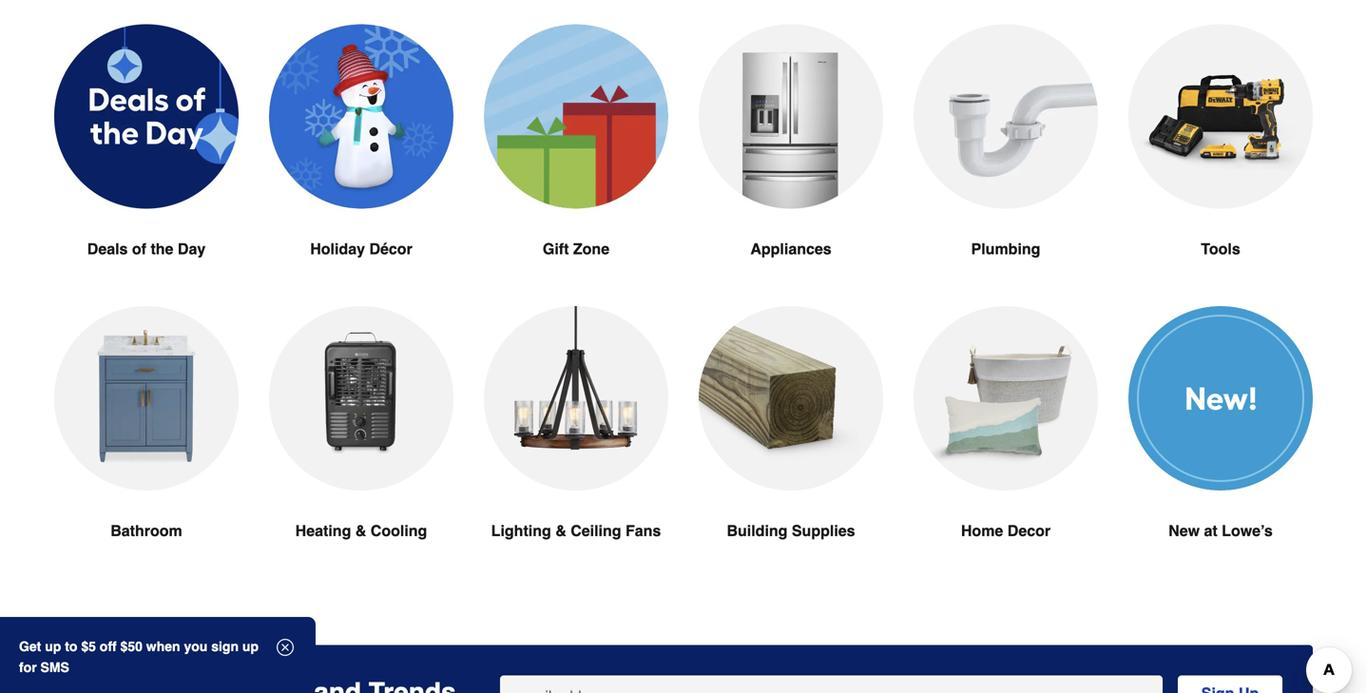 Task type: describe. For each thing, give the bounding box(es) containing it.
an icon of red and green wrapped gifts. image
[[484, 24, 669, 209]]

when
[[146, 639, 180, 654]]

of
[[132, 240, 146, 258]]

$5
[[81, 639, 96, 654]]

emailAddress text field
[[508, 676, 1155, 693]]

a blue 2-door bathroom vanity with a white top, gold faucet and gold hardware. image
[[54, 306, 239, 491]]

new. image
[[1129, 306, 1313, 491]]

holiday décor link
[[269, 24, 454, 306]]

an inflatable snowman decoration with a red-and-white striped hat, blue mittens and a blue scarf. image
[[269, 24, 454, 209]]

plumbing
[[971, 240, 1041, 258]]

gift
[[543, 240, 569, 258]]

a gray fabric storage basket with a white liner and a taupe, blue and green lumbar pillow. image
[[914, 306, 1098, 491]]

lighting & ceiling fans link
[[484, 306, 669, 588]]

sms
[[40, 660, 69, 675]]

new at lowe's
[[1169, 522, 1273, 540]]

appliances
[[751, 240, 832, 258]]

2 up from the left
[[242, 639, 259, 654]]

home decor link
[[914, 306, 1098, 588]]

zone
[[573, 240, 610, 258]]

you
[[184, 639, 208, 654]]

appliances link
[[699, 24, 883, 306]]

tools
[[1201, 240, 1241, 258]]

décor
[[369, 240, 413, 258]]

heating
[[295, 522, 351, 540]]

building supplies
[[727, 522, 855, 540]]

decor
[[1008, 522, 1051, 540]]

deals
[[87, 240, 128, 258]]

off
[[100, 639, 117, 654]]

holiday
[[310, 240, 365, 258]]



Task type: locate. For each thing, give the bounding box(es) containing it.
1 horizontal spatial &
[[556, 522, 567, 540]]

lighting & ceiling fans
[[491, 522, 661, 540]]

fans
[[626, 522, 661, 540]]

1 horizontal spatial up
[[242, 639, 259, 654]]

cooling
[[371, 522, 427, 540]]

& inside "heating & cooling" link
[[355, 522, 366, 540]]

& left ceiling
[[556, 522, 567, 540]]

up
[[45, 639, 61, 654], [242, 639, 259, 654]]

day
[[178, 240, 206, 258]]

home
[[961, 522, 1004, 540]]

$50
[[120, 639, 143, 654]]

0 horizontal spatial up
[[45, 639, 61, 654]]

& inside lighting & ceiling fans link
[[556, 522, 567, 540]]

supplies
[[792, 522, 855, 540]]

&
[[355, 522, 366, 540], [556, 522, 567, 540]]

gift zone link
[[484, 24, 669, 306]]

home decor
[[961, 522, 1051, 540]]

new
[[1169, 522, 1200, 540]]

up right sign
[[242, 639, 259, 654]]

& right the heating
[[355, 522, 366, 540]]

up left the to
[[45, 639, 61, 654]]

get
[[19, 639, 41, 654]]

heating & cooling link
[[269, 306, 454, 588]]

heating & cooling
[[295, 522, 427, 540]]

a 5-light black metal and wood chandelier. image
[[484, 306, 669, 491]]

get up to $5 off $50 when you sign up for sms
[[19, 639, 259, 675]]

lowe's
[[1222, 522, 1273, 540]]

building supplies link
[[699, 306, 883, 588]]

deals of the day link
[[54, 24, 239, 306]]

& for heating
[[355, 522, 366, 540]]

deals of the day icon. image
[[54, 24, 239, 209]]

a white p v c p-trap. image
[[914, 24, 1098, 209]]

building
[[727, 522, 788, 540]]

2 & from the left
[[556, 522, 567, 540]]

ceiling
[[571, 522, 621, 540]]

gift zone
[[543, 240, 610, 258]]

bathroom
[[111, 522, 182, 540]]

plumbing link
[[914, 24, 1098, 306]]

to
[[65, 639, 77, 654]]

a black indoor utility heater with a thermostat. image
[[269, 306, 454, 491]]

bathroom link
[[54, 306, 239, 588]]

holiday décor
[[310, 240, 413, 258]]

0 horizontal spatial &
[[355, 522, 366, 540]]

a stainless french door refrigerator with a bottom freezer and middle storage drawer. image
[[699, 24, 883, 209]]

lighting
[[491, 522, 551, 540]]

tools link
[[1129, 24, 1313, 306]]

at
[[1204, 522, 1218, 540]]

an end section of a four-by-four pressure treated post. image
[[699, 306, 883, 491]]

deals of the day
[[87, 240, 206, 258]]

sign
[[211, 639, 239, 654]]

& for lighting
[[556, 522, 567, 540]]

1 up from the left
[[45, 639, 61, 654]]

a dewalt cordless drill with batteries, a charger and a soft case. image
[[1129, 24, 1313, 209]]

new at lowe's link
[[1129, 306, 1313, 588]]

1 & from the left
[[355, 522, 366, 540]]

for
[[19, 660, 37, 675]]

the
[[151, 240, 173, 258]]



Task type: vqa. For each thing, say whether or not it's contained in the screenshot.
Plumbing link
yes



